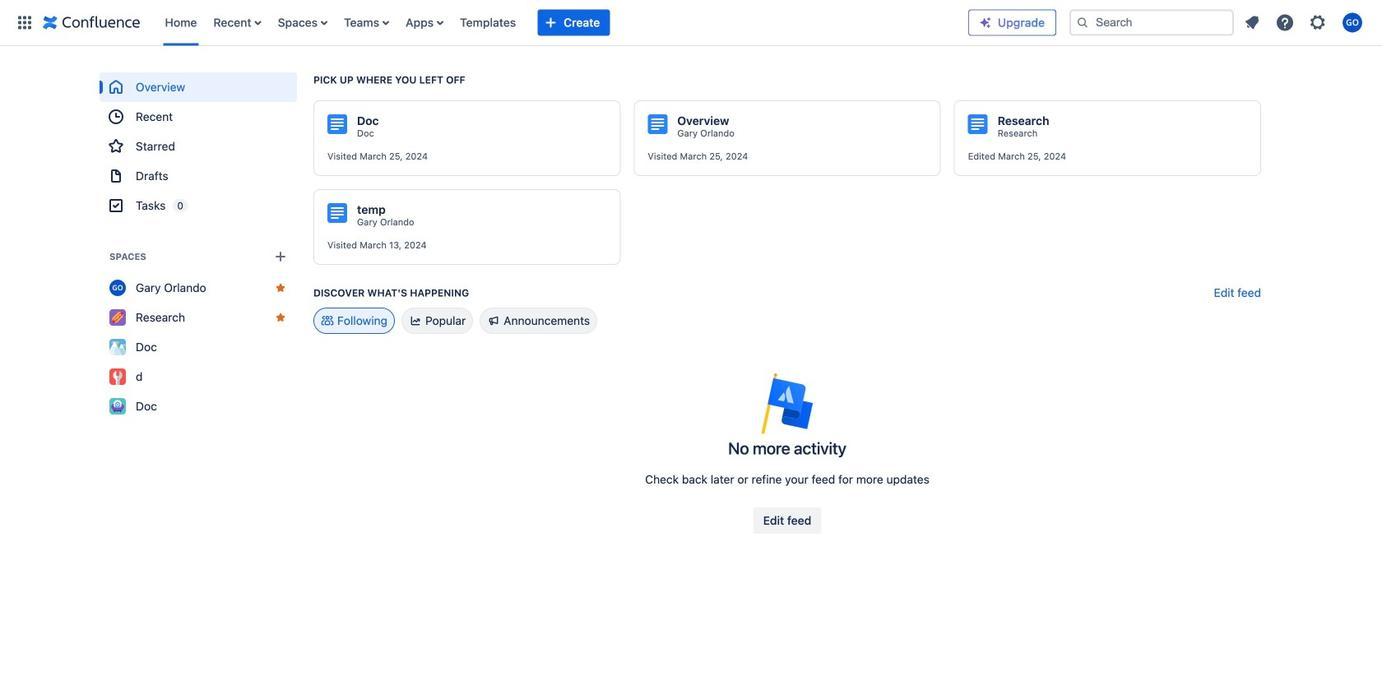 Task type: locate. For each thing, give the bounding box(es) containing it.
confluence image
[[43, 13, 140, 33], [43, 13, 140, 33]]

settings icon image
[[1308, 13, 1328, 33]]

None search field
[[1070, 9, 1234, 36]]

list
[[157, 0, 969, 46], [1238, 8, 1373, 37]]

your profile and preferences image
[[1343, 13, 1363, 33]]

1 horizontal spatial list
[[1238, 8, 1373, 37]]

1 vertical spatial unstar this space image
[[274, 311, 287, 324]]

search image
[[1076, 16, 1090, 29]]

0 vertical spatial unstar this space image
[[274, 281, 287, 295]]

group
[[100, 72, 297, 221]]

appswitcher icon image
[[15, 13, 35, 33]]

0 horizontal spatial list
[[157, 0, 969, 46]]

unstar this space image
[[274, 281, 287, 295], [274, 311, 287, 324]]

global element
[[10, 0, 969, 46]]

banner
[[0, 0, 1383, 46]]

notification icon image
[[1243, 13, 1262, 33]]



Task type: vqa. For each thing, say whether or not it's contained in the screenshot.
Global element
yes



Task type: describe. For each thing, give the bounding box(es) containing it.
premium image
[[979, 16, 992, 29]]

list for appswitcher icon at the left of the page
[[157, 0, 969, 46]]

Search field
[[1070, 9, 1234, 36]]

1 unstar this space image from the top
[[274, 281, 287, 295]]

help icon image
[[1276, 13, 1295, 33]]

button group group
[[754, 508, 822, 534]]

list for 'premium' image on the top right
[[1238, 8, 1373, 37]]

2 unstar this space image from the top
[[274, 311, 287, 324]]

create a space image
[[271, 247, 290, 267]]



